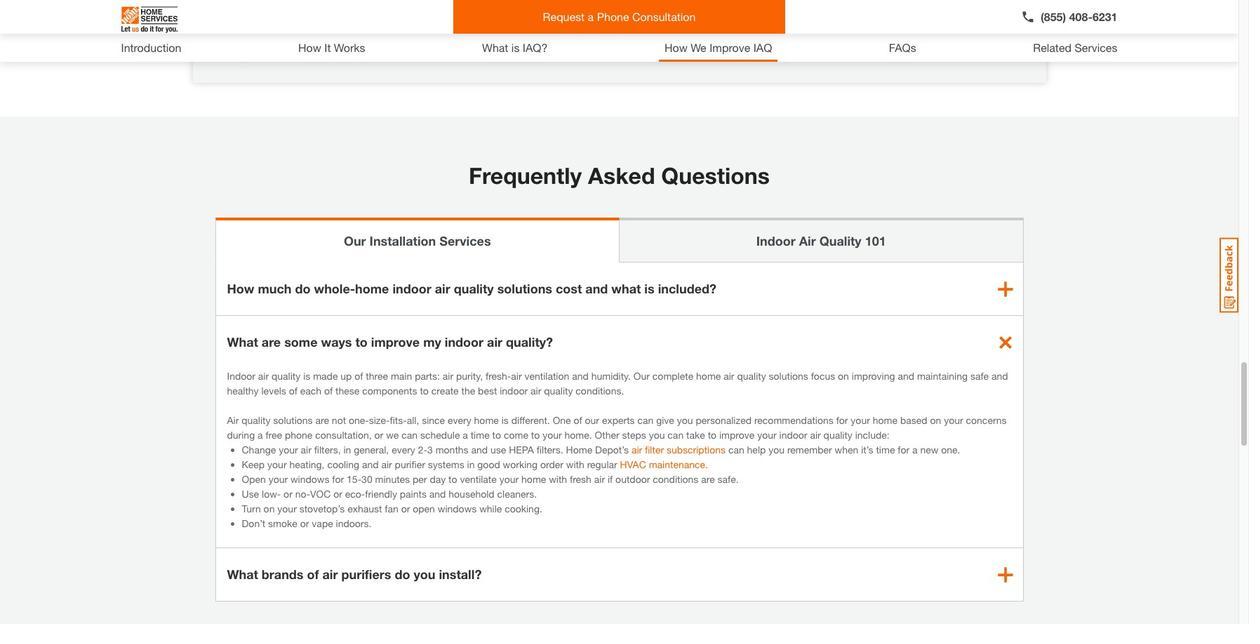 Task type: describe. For each thing, give the bounding box(es) containing it.
4 / 4
[[238, 51, 260, 64]]

fresh
[[570, 473, 592, 485]]

2 vertical spatial are
[[702, 473, 715, 485]]

is right what
[[645, 281, 655, 296]]

2 horizontal spatial for
[[898, 444, 910, 456]]

(855) 408-6231
[[1041, 10, 1118, 23]]

voc
[[310, 488, 331, 500]]

eco-
[[345, 488, 365, 500]]

outdoor
[[616, 473, 650, 485]]

size-
[[369, 414, 390, 426]]

what for what is iaq?
[[482, 41, 509, 54]]

your up cleaners.
[[500, 473, 519, 485]]

indoor for indoor air quality is made up of three main parts: air purity, fresh-air ventilation and humidity. our complete home air quality solutions focus on improving and maintaining safe and healthy levels of each of these components to create the best indoor air quality conditions.
[[227, 370, 256, 382]]

we
[[386, 429, 399, 441]]

install?
[[439, 567, 482, 582]]

air left ventilation
[[511, 370, 522, 382]]

to right the take
[[708, 429, 717, 441]]

and right improving
[[898, 370, 915, 382]]

2 4 from the left
[[254, 51, 260, 64]]

/
[[247, 51, 251, 64]]

how for how much do whole-home indoor air quality solutions cost and what is included?
[[227, 281, 255, 296]]

purity,
[[456, 370, 483, 382]]

cooking.
[[505, 503, 543, 515]]

home
[[566, 444, 593, 456]]

to right day
[[449, 473, 457, 485]]

of inside air quality solutions are not one-size-fits-all, since every home is different. one of our experts can give you personalized recommendations for your home based on your concerns during a free phone consultation, or we can schedule a time to come to your home. other steps you can take to improve your indoor air quality include: change your air filters, in general, every 2-3 months and use hepa filters. home depot's air filter subscriptions can help you remember when it's time for a new one. keep your heating, cooling and air purifier systems in good working order with regular hvac maintenance. open your windows for 15-30 minutes per day to ventilate your home with fresh air if outdoor conditions are safe. use low- or no-voc or eco-friendly paints and household cleaners. turn on your stovetop's exhaust fan or open windows while cooking. don't smoke or vape indoors.
[[574, 414, 583, 426]]

use
[[242, 488, 259, 500]]

each
[[300, 385, 322, 397]]

2 vertical spatial on
[[264, 503, 275, 515]]

questions
[[662, 162, 770, 189]]

(855) 408-6231 link
[[1022, 8, 1118, 25]]

your up low-
[[269, 473, 288, 485]]

your up include:
[[851, 414, 871, 426]]

what for what are some ways to improve my indoor air quality?
[[227, 334, 258, 350]]

or left eco-
[[334, 488, 343, 500]]

one-
[[349, 414, 369, 426]]

can left help
[[729, 444, 745, 456]]

we
[[691, 41, 707, 54]]

air inside air quality solutions are not one-size-fits-all, since every home is different. one of our experts can give you personalized recommendations for your home based on your concerns during a free phone consultation, or we can schedule a time to come to your home. other steps you can take to improve your indoor air quality include: change your air filters, in general, every 2-3 months and use hepa filters. home depot's air filter subscriptions can help you remember when it's time for a new one. keep your heating, cooling and air purifier systems in good working order with regular hvac maintenance. open your windows for 15-30 minutes per day to ventilate your home with fresh air if outdoor conditions are safe. use low- or no-voc or eco-friendly paints and household cleaners. turn on your stovetop's exhaust fan or open windows while cooking. don't smoke or vape indoors.
[[227, 414, 239, 426]]

indoor air quality 101
[[757, 233, 887, 249]]

and right safe
[[992, 370, 1009, 382]]

the
[[462, 385, 476, 397]]

a left free
[[258, 429, 263, 441]]

iaq?
[[523, 41, 548, 54]]

it
[[325, 41, 331, 54]]

your up "filters."
[[543, 429, 562, 441]]

on inside indoor air quality is made up of three main parts: air purity, fresh-air ventilation and humidity. our complete home air quality solutions focus on improving and maintaining safe and healthy levels of each of these components to create the best indoor air quality conditions.
[[838, 370, 850, 382]]

turn
[[242, 503, 261, 515]]

if
[[608, 473, 613, 485]]

0 horizontal spatial are
[[262, 334, 281, 350]]

purifier
[[395, 459, 425, 470]]

some
[[284, 334, 318, 350]]

my
[[423, 334, 442, 350]]

while
[[480, 503, 502, 515]]

408-
[[1070, 10, 1093, 23]]

experts
[[602, 414, 635, 426]]

frequently
[[469, 162, 582, 189]]

filters,
[[314, 444, 341, 456]]

air left if
[[595, 473, 605, 485]]

minutes
[[375, 473, 410, 485]]

related services
[[1034, 41, 1118, 54]]

you left install?
[[414, 567, 436, 582]]

or left we
[[375, 429, 384, 441]]

your up smoke
[[278, 503, 297, 515]]

depot's
[[595, 444, 629, 456]]

our installation services
[[344, 233, 491, 249]]

low-
[[262, 488, 281, 500]]

use
[[491, 444, 506, 456]]

recommendations
[[755, 414, 834, 426]]

request
[[543, 10, 585, 23]]

consultation,
[[315, 429, 372, 441]]

0 horizontal spatial in
[[344, 444, 351, 456]]

made
[[313, 370, 338, 382]]

is left iaq? at left
[[512, 41, 520, 54]]

of down made
[[324, 385, 333, 397]]

improve inside air quality solutions are not one-size-fits-all, since every home is different. one of our experts can give you personalized recommendations for your home based on your concerns during a free phone consultation, or we can schedule a time to come to your home. other steps you can take to improve your indoor air quality include: change your air filters, in general, every 2-3 months and use hepa filters. home depot's air filter subscriptions can help you remember when it's time for a new one. keep your heating, cooling and air purifier systems in good working order with regular hvac maintenance. open your windows for 15-30 minutes per day to ventilate your home with fresh air if outdoor conditions are safe. use low- or no-voc or eco-friendly paints and household cleaners. turn on your stovetop's exhaust fan or open windows while cooking. don't smoke or vape indoors.
[[720, 429, 755, 441]]

0 vertical spatial solutions
[[498, 281, 553, 296]]

levels
[[262, 385, 286, 397]]

1 vertical spatial do
[[395, 567, 410, 582]]

air up minutes
[[382, 459, 392, 470]]

vape
[[312, 517, 333, 529]]

humidity.
[[592, 370, 631, 382]]

parts:
[[415, 370, 440, 382]]

a inside button
[[588, 10, 594, 23]]

maintenance.
[[649, 459, 708, 470]]

air down ventilation
[[531, 385, 542, 397]]

give
[[657, 414, 675, 426]]

can down all,
[[402, 429, 418, 441]]

an aprilaire radon mitigation fan and test kit image
[[750, 0, 1002, 32]]

a up months
[[463, 429, 468, 441]]

0 horizontal spatial our
[[344, 233, 366, 249]]

take
[[687, 429, 706, 441]]

1 vertical spatial every
[[392, 444, 416, 456]]

general,
[[354, 444, 389, 456]]

air down steps
[[632, 444, 643, 456]]

and down general,
[[362, 459, 379, 470]]

of left each
[[289, 385, 298, 397]]

paints
[[400, 488, 427, 500]]

healthy
[[227, 385, 259, 397]]

phone
[[285, 429, 313, 441]]

how much do whole-home indoor air quality solutions cost and what is included?
[[227, 281, 717, 296]]

day
[[430, 473, 446, 485]]

smoke
[[268, 517, 298, 529]]

and down day
[[430, 488, 446, 500]]

solutions inside air quality solutions are not one-size-fits-all, since every home is different. one of our experts can give you personalized recommendations for your home based on your concerns during a free phone consultation, or we can schedule a time to come to your home. other steps you can take to improve your indoor air quality include: change your air filters, in general, every 2-3 months and use hepa filters. home depot's air filter subscriptions can help you remember when it's time for a new one. keep your heating, cooling and air purifier systems in good working order with regular hvac maintenance. open your windows for 15-30 minutes per day to ventilate your home with fresh air if outdoor conditions are safe. use low- or no-voc or eco-friendly paints and household cleaners. turn on your stovetop's exhaust fan or open windows while cooking. don't smoke or vape indoors.
[[273, 414, 313, 426]]

new
[[921, 444, 939, 456]]

to up use
[[493, 429, 501, 441]]

our
[[585, 414, 600, 426]]

30
[[362, 473, 373, 485]]

and right cost
[[586, 281, 608, 296]]

to right the ways
[[356, 334, 368, 350]]

purifiers
[[342, 567, 391, 582]]

of right brands
[[307, 567, 319, 582]]

help
[[747, 444, 766, 456]]

free
[[266, 429, 282, 441]]

is inside air quality solutions are not one-size-fits-all, since every home is different. one of our experts can give you personalized recommendations for your home based on your concerns during a free phone consultation, or we can schedule a time to come to your home. other steps you can take to improve your indoor air quality include: change your air filters, in general, every 2-3 months and use hepa filters. home depot's air filter subscriptions can help you remember when it's time for a new one. keep your heating, cooling and air purifier systems in good working order with regular hvac maintenance. open your windows for 15-30 minutes per day to ventilate your home with fresh air if outdoor conditions are safe. use low- or no-voc or eco-friendly paints and household cleaners. turn on your stovetop's exhaust fan or open windows while cooking. don't smoke or vape indoors.
[[502, 414, 509, 426]]

6231
[[1093, 10, 1118, 23]]

components
[[362, 385, 417, 397]]

exhaust
[[348, 503, 382, 515]]

0 vertical spatial every
[[448, 414, 472, 426]]

home down best
[[474, 414, 499, 426]]

our inside indoor air quality is made up of three main parts: air purity, fresh-air ventilation and humidity. our complete home air quality solutions focus on improving and maintaining safe and healthy levels of each of these components to create the best indoor air quality conditions.
[[634, 370, 650, 382]]

fan
[[385, 503, 399, 515]]

1 horizontal spatial windows
[[438, 503, 477, 515]]

1 vertical spatial are
[[316, 414, 329, 426]]

you up the take
[[677, 414, 693, 426]]

concerns
[[967, 414, 1007, 426]]

personalized
[[696, 414, 752, 426]]

safe
[[971, 370, 989, 382]]

subscriptions
[[667, 444, 726, 456]]

home.
[[565, 429, 592, 441]]

one.
[[942, 444, 961, 456]]



Task type: vqa. For each thing, say whether or not it's contained in the screenshot.
indoor within Indoor air quality is made up of three main parts: air purity, fresh-air ventilation and humidity. Our complete home air quality solutions focus on improving and maintaining safe and healthy levels of each of these components to create the best indoor air quality conditions.
yes



Task type: locate. For each thing, give the bounding box(es) containing it.
1 vertical spatial our
[[634, 370, 650, 382]]

0 horizontal spatial on
[[264, 503, 275, 515]]

1 vertical spatial for
[[898, 444, 910, 456]]

include:
[[856, 429, 890, 441]]

services down 6231
[[1075, 41, 1118, 54]]

your
[[851, 414, 871, 426], [944, 414, 964, 426], [543, 429, 562, 441], [758, 429, 777, 441], [279, 444, 298, 456], [268, 459, 287, 470], [269, 473, 288, 485], [500, 473, 519, 485], [278, 503, 297, 515]]

1 horizontal spatial on
[[838, 370, 850, 382]]

1 horizontal spatial do
[[395, 567, 410, 582]]

0 vertical spatial improve
[[371, 334, 420, 350]]

it's
[[862, 444, 874, 456]]

indoor left quality
[[757, 233, 796, 249]]

months
[[436, 444, 469, 456]]

1 horizontal spatial services
[[1075, 41, 1118, 54]]

1 vertical spatial indoor
[[227, 370, 256, 382]]

0 vertical spatial windows
[[291, 473, 330, 485]]

request a phone consultation
[[543, 10, 696, 23]]

included?
[[658, 281, 717, 296]]

0 horizontal spatial solutions
[[273, 414, 313, 426]]

0 horizontal spatial improve
[[371, 334, 420, 350]]

is up each
[[303, 370, 311, 382]]

order
[[541, 459, 564, 470]]

air up "levels"
[[258, 370, 269, 382]]

phone
[[597, 10, 630, 23]]

0 vertical spatial services
[[1075, 41, 1118, 54]]

indoor down fresh-
[[500, 385, 528, 397]]

request a phone consultation button
[[453, 0, 786, 34]]

every up purifier
[[392, 444, 416, 456]]

are left not
[[316, 414, 329, 426]]

is inside indoor air quality is made up of three main parts: air purity, fresh-air ventilation and humidity. our complete home air quality solutions focus on improving and maintaining safe and healthy levels of each of these components to create the best indoor air quality conditions.
[[303, 370, 311, 382]]

0 vertical spatial time
[[471, 429, 490, 441]]

what
[[612, 281, 641, 296]]

15-
[[347, 473, 362, 485]]

indoor up healthy in the left bottom of the page
[[227, 370, 256, 382]]

1 vertical spatial in
[[467, 459, 475, 470]]

0 horizontal spatial air
[[227, 414, 239, 426]]

cost
[[556, 281, 582, 296]]

2-
[[418, 444, 428, 456]]

1 horizontal spatial time
[[877, 444, 896, 456]]

what left brands
[[227, 567, 258, 582]]

1 vertical spatial on
[[931, 414, 942, 426]]

windows down household at the bottom left
[[438, 503, 477, 515]]

what is iaq?
[[482, 41, 548, 54]]

other
[[595, 429, 620, 441]]

1 horizontal spatial how
[[298, 41, 321, 54]]

improve
[[710, 41, 751, 54]]

feedback link image
[[1220, 237, 1239, 313]]

1 horizontal spatial are
[[316, 414, 329, 426]]

air up fresh-
[[487, 334, 503, 350]]

every up schedule
[[448, 414, 472, 426]]

solutions inside indoor air quality is made up of three main parts: air purity, fresh-air ventilation and humidity. our complete home air quality solutions focus on improving and maintaining safe and healthy levels of each of these components to create the best indoor air quality conditions.
[[769, 370, 809, 382]]

can up steps
[[638, 414, 654, 426]]

can
[[638, 414, 654, 426], [402, 429, 418, 441], [668, 429, 684, 441], [729, 444, 745, 456]]

1 horizontal spatial in
[[467, 459, 475, 470]]

a left phone at the top of page
[[588, 10, 594, 23]]

2 horizontal spatial how
[[665, 41, 688, 54]]

time right it's
[[877, 444, 896, 456]]

0 horizontal spatial time
[[471, 429, 490, 441]]

0 horizontal spatial how
[[227, 281, 255, 296]]

1 vertical spatial windows
[[438, 503, 477, 515]]

in up ventilate
[[467, 459, 475, 470]]

your down change
[[268, 459, 287, 470]]

1 vertical spatial with
[[549, 473, 567, 485]]

how we improve iaq
[[665, 41, 773, 54]]

air
[[800, 233, 816, 249], [227, 414, 239, 426]]

or left no-
[[284, 488, 293, 500]]

main
[[391, 370, 412, 382]]

much
[[258, 281, 292, 296]]

1 horizontal spatial our
[[634, 370, 650, 382]]

0 horizontal spatial 4
[[238, 51, 244, 64]]

4 left "/"
[[238, 51, 244, 64]]

0 vertical spatial our
[[344, 233, 366, 249]]

1 horizontal spatial solutions
[[498, 281, 553, 296]]

with down home
[[567, 459, 585, 470]]

how for how we improve iaq
[[665, 41, 688, 54]]

for up when
[[837, 414, 849, 426]]

cleaners.
[[497, 488, 537, 500]]

is up come
[[502, 414, 509, 426]]

heating,
[[290, 459, 325, 470]]

1 vertical spatial solutions
[[769, 370, 809, 382]]

friendly
[[365, 488, 397, 500]]

is
[[512, 41, 520, 54], [645, 281, 655, 296], [303, 370, 311, 382], [502, 414, 509, 426]]

for left 'new'
[[898, 444, 910, 456]]

home right complete
[[697, 370, 721, 382]]

0 vertical spatial indoor
[[757, 233, 796, 249]]

air up personalized
[[724, 370, 735, 382]]

0 horizontal spatial every
[[392, 444, 416, 456]]

indoor right the my on the bottom left of page
[[445, 334, 484, 350]]

indoor inside indoor air quality is made up of three main parts: air purity, fresh-air ventilation and humidity. our complete home air quality solutions focus on improving and maintaining safe and healthy levels of each of these components to create the best indoor air quality conditions.
[[500, 385, 528, 397]]

improve down personalized
[[720, 429, 755, 441]]

0 vertical spatial air
[[800, 233, 816, 249]]

air left purifiers
[[323, 567, 338, 582]]

how left much at top
[[227, 281, 255, 296]]

2 horizontal spatial are
[[702, 473, 715, 485]]

works
[[334, 41, 366, 54]]

consultation
[[633, 10, 696, 23]]

not
[[332, 414, 346, 426]]

of right up
[[355, 370, 363, 382]]

on right based
[[931, 414, 942, 426]]

to down parts:
[[420, 385, 429, 397]]

to
[[356, 334, 368, 350], [420, 385, 429, 397], [493, 429, 501, 441], [531, 429, 540, 441], [708, 429, 717, 441], [449, 473, 457, 485]]

stovetop's
[[300, 503, 345, 515]]

indoor down our installation services
[[393, 281, 432, 296]]

1 vertical spatial services
[[440, 233, 491, 249]]

hvac maintenance. link
[[620, 459, 708, 470]]

for down cooling
[[332, 473, 344, 485]]

air quality solutions are not one-size-fits-all, since every home is different. one of our experts can give you personalized recommendations for your home based on your concerns during a free phone consultation, or we can schedule a time to come to your home. other steps you can take to improve your indoor air quality include: change your air filters, in general, every 2-3 months and use hepa filters. home depot's air filter subscriptions can help you remember when it's time for a new one. keep your heating, cooling and air purifier systems in good working order with regular hvac maintenance. open your windows for 15-30 minutes per day to ventilate your home with fresh air if outdoor conditions are safe. use low- or no-voc or eco-friendly paints and household cleaners. turn on your stovetop's exhaust fan or open windows while cooking. don't smoke or vape indoors.
[[227, 414, 1007, 529]]

what up healthy in the left bottom of the page
[[227, 334, 258, 350]]

best
[[478, 385, 497, 397]]

what for what brands of air purifiers do you install?
[[227, 567, 258, 582]]

and
[[586, 281, 608, 296], [572, 370, 589, 382], [898, 370, 915, 382], [992, 370, 1009, 382], [471, 444, 488, 456], [362, 459, 379, 470], [430, 488, 446, 500]]

solutions up phone
[[273, 414, 313, 426]]

solutions left focus
[[769, 370, 809, 382]]

working
[[503, 459, 538, 470]]

how for how it works
[[298, 41, 321, 54]]

in down consultation,
[[344, 444, 351, 456]]

cooling
[[327, 459, 360, 470]]

ventilate
[[460, 473, 497, 485]]

hepa
[[509, 444, 534, 456]]

on right focus
[[838, 370, 850, 382]]

do it for you logo image
[[121, 1, 177, 39]]

one
[[553, 414, 571, 426]]

0 horizontal spatial do
[[295, 281, 311, 296]]

0 horizontal spatial indoor
[[227, 370, 256, 382]]

on down low-
[[264, 503, 275, 515]]

a left 'new'
[[913, 444, 918, 456]]

keep
[[242, 459, 265, 470]]

to inside indoor air quality is made up of three main parts: air purity, fresh-air ventilation and humidity. our complete home air quality solutions focus on improving and maintaining safe and healthy levels of each of these components to create the best indoor air quality conditions.
[[420, 385, 429, 397]]

0 horizontal spatial services
[[440, 233, 491, 249]]

air up heating,
[[301, 444, 312, 456]]

good
[[478, 459, 500, 470]]

or right fan
[[401, 503, 410, 515]]

2 horizontal spatial on
[[931, 414, 942, 426]]

indoor inside indoor air quality is made up of three main parts: air purity, fresh-air ventilation and humidity. our complete home air quality solutions focus on improving and maintaining safe and healthy levels of each of these components to create the best indoor air quality conditions.
[[227, 370, 256, 382]]

during
[[227, 429, 255, 441]]

solutions
[[498, 281, 553, 296], [769, 370, 809, 382], [273, 414, 313, 426]]

systems
[[428, 459, 465, 470]]

air up during
[[227, 414, 239, 426]]

regular
[[587, 459, 618, 470]]

per
[[413, 473, 427, 485]]

asked
[[588, 162, 655, 189]]

safe.
[[718, 473, 739, 485]]

your up "one."
[[944, 414, 964, 426]]

indoor inside air quality solutions are not one-size-fits-all, since every home is different. one of our experts can give you personalized recommendations for your home based on your concerns during a free phone consultation, or we can schedule a time to come to your home. other steps you can take to improve your indoor air quality include: change your air filters, in general, every 2-3 months and use hepa filters. home depot's air filter subscriptions can help you remember when it's time for a new one. keep your heating, cooling and air purifier systems in good working order with regular hvac maintenance. open your windows for 15-30 minutes per day to ventilate your home with fresh air if outdoor conditions are safe. use low- or no-voc or eco-friendly paints and household cleaners. turn on your stovetop's exhaust fan or open windows while cooking. don't smoke or vape indoors.
[[780, 429, 808, 441]]

how it works
[[298, 41, 366, 54]]

0 vertical spatial for
[[837, 414, 849, 426]]

0 vertical spatial are
[[262, 334, 281, 350]]

to down different.
[[531, 429, 540, 441]]

how left we
[[665, 41, 688, 54]]

0 horizontal spatial for
[[332, 473, 344, 485]]

how
[[298, 41, 321, 54], [665, 41, 688, 54], [227, 281, 255, 296]]

indoor for indoor air quality 101
[[757, 233, 796, 249]]

air up create
[[443, 370, 454, 382]]

and up conditions.
[[572, 370, 589, 382]]

3
[[428, 444, 433, 456]]

2 horizontal spatial solutions
[[769, 370, 809, 382]]

open
[[242, 473, 266, 485]]

0 vertical spatial with
[[567, 459, 585, 470]]

conditions
[[653, 473, 699, 485]]

no-
[[295, 488, 310, 500]]

1 horizontal spatial indoor
[[757, 233, 796, 249]]

of
[[355, 370, 363, 382], [289, 385, 298, 397], [324, 385, 333, 397], [574, 414, 583, 426], [307, 567, 319, 582]]

2 vertical spatial for
[[332, 473, 344, 485]]

1 horizontal spatial for
[[837, 414, 849, 426]]

indoor down "recommendations"
[[780, 429, 808, 441]]

ventilation
[[525, 370, 570, 382]]

conditions.
[[576, 385, 624, 397]]

different.
[[512, 414, 550, 426]]

solutions left cost
[[498, 281, 553, 296]]

windows down heating,
[[291, 473, 330, 485]]

home up include:
[[873, 414, 898, 426]]

air up remember
[[811, 429, 821, 441]]

time up good
[[471, 429, 490, 441]]

what left iaq? at left
[[482, 41, 509, 54]]

a
[[588, 10, 594, 23], [258, 429, 263, 441], [463, 429, 468, 441], [913, 444, 918, 456]]

1 horizontal spatial 4
[[254, 51, 260, 64]]

home inside indoor air quality is made up of three main parts: air purity, fresh-air ventilation and humidity. our complete home air quality solutions focus on improving and maintaining safe and healthy levels of each of these components to create the best indoor air quality conditions.
[[697, 370, 721, 382]]

2 vertical spatial what
[[227, 567, 258, 582]]

with down order
[[549, 473, 567, 485]]

on
[[838, 370, 850, 382], [931, 414, 942, 426], [264, 503, 275, 515]]

4 right "/"
[[254, 51, 260, 64]]

your up help
[[758, 429, 777, 441]]

what
[[482, 41, 509, 54], [227, 334, 258, 350], [227, 567, 258, 582]]

quality
[[820, 233, 862, 249]]

1 vertical spatial what
[[227, 334, 258, 350]]

focus
[[811, 370, 836, 382]]

quality?
[[506, 334, 553, 350]]

iaq
[[754, 41, 773, 54]]

(855)
[[1041, 10, 1067, 23]]

0 vertical spatial in
[[344, 444, 351, 456]]

three
[[366, 370, 388, 382]]

steps
[[622, 429, 647, 441]]

our
[[344, 233, 366, 249], [634, 370, 650, 382]]

do right purifiers
[[395, 567, 410, 582]]

1 vertical spatial air
[[227, 414, 239, 426]]

and up good
[[471, 444, 488, 456]]

your down phone
[[279, 444, 298, 456]]

are left safe.
[[702, 473, 715, 485]]

change
[[242, 444, 276, 456]]

fits-
[[390, 414, 407, 426]]

1 horizontal spatial every
[[448, 414, 472, 426]]

or left vape
[[300, 517, 309, 529]]

you right help
[[769, 444, 785, 456]]

are left some
[[262, 334, 281, 350]]

or
[[375, 429, 384, 441], [284, 488, 293, 500], [334, 488, 343, 500], [401, 503, 410, 515], [300, 517, 309, 529]]

can up air filter subscriptions link
[[668, 429, 684, 441]]

faqs
[[890, 41, 917, 54]]

2 vertical spatial solutions
[[273, 414, 313, 426]]

you up filter in the bottom right of the page
[[649, 429, 665, 441]]

4
[[238, 51, 244, 64], [254, 51, 260, 64]]

air down our installation services
[[435, 281, 451, 296]]

1 horizontal spatial improve
[[720, 429, 755, 441]]

0 horizontal spatial windows
[[291, 473, 330, 485]]

1 vertical spatial time
[[877, 444, 896, 456]]

1 horizontal spatial air
[[800, 233, 816, 249]]

1 vertical spatial improve
[[720, 429, 755, 441]]

our right humidity.
[[634, 370, 650, 382]]

home down working
[[522, 473, 547, 485]]

1 4 from the left
[[238, 51, 244, 64]]

0 vertical spatial on
[[838, 370, 850, 382]]

0 vertical spatial do
[[295, 281, 311, 296]]

for
[[837, 414, 849, 426], [898, 444, 910, 456], [332, 473, 344, 485]]

whole-
[[314, 281, 355, 296]]

0 vertical spatial what
[[482, 41, 509, 54]]

home up what are some ways to improve my indoor air quality?
[[355, 281, 389, 296]]



